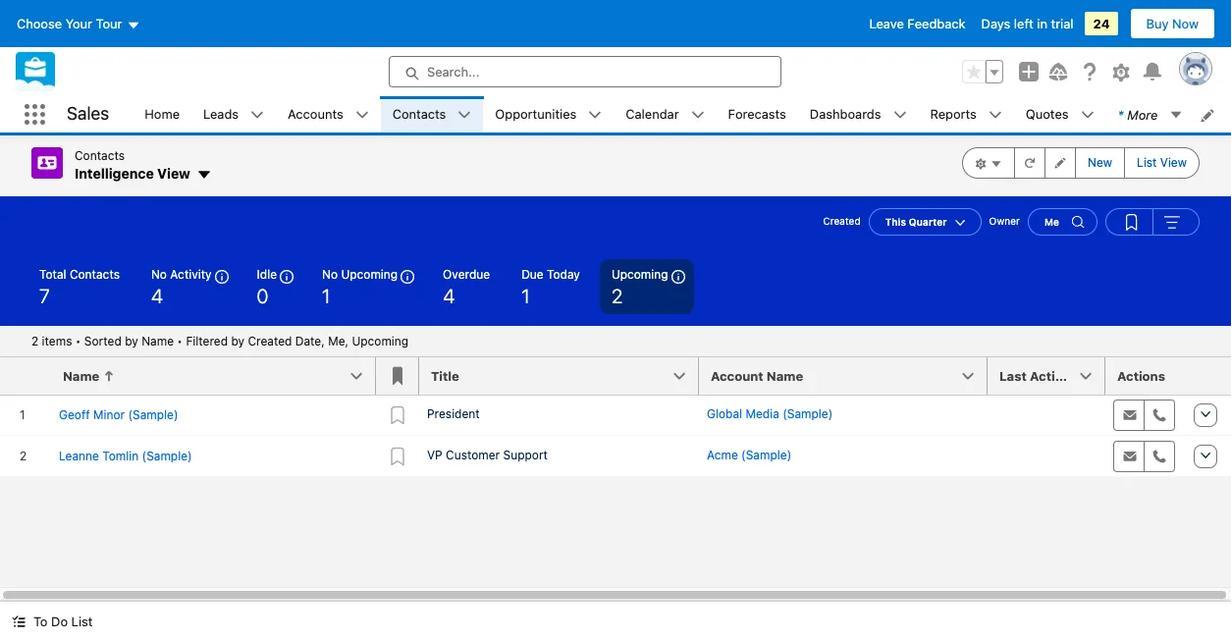 Task type: describe. For each thing, give the bounding box(es) containing it.
buy now button
[[1130, 8, 1216, 39]]

contacts link
[[381, 96, 458, 133]]

reports
[[931, 106, 977, 122]]

2 by from the left
[[231, 333, 245, 348]]

no for 4
[[151, 267, 167, 281]]

dashboards link
[[798, 96, 893, 133]]

0 vertical spatial group
[[962, 60, 1004, 83]]

dashboards list item
[[798, 96, 919, 133]]

0
[[257, 284, 269, 307]]

choose
[[17, 16, 62, 31]]

tour
[[96, 16, 122, 31]]

title
[[431, 368, 459, 384]]

choose your tour button
[[16, 8, 141, 39]]

forecasts link
[[717, 96, 798, 133]]

text default image for calendar
[[691, 108, 705, 122]]

activity for last activity
[[1030, 368, 1079, 384]]

do
[[51, 614, 68, 630]]

account
[[711, 368, 764, 384]]

quotes
[[1026, 106, 1069, 122]]

choose your tour
[[17, 16, 122, 31]]

1 horizontal spatial created
[[823, 215, 861, 227]]

opportunities link
[[484, 96, 589, 133]]

2 items • sorted by name • filtered by created date, me, upcoming status
[[31, 333, 409, 348]]

no upcoming
[[322, 267, 398, 281]]

trial
[[1051, 16, 1074, 31]]

overdue 4
[[443, 267, 490, 307]]

leads list item
[[192, 96, 276, 133]]

leave feedback
[[870, 16, 966, 31]]

list inside 'button'
[[1137, 155, 1157, 170]]

more
[[1128, 107, 1158, 122]]

no for 1
[[322, 267, 338, 281]]

in
[[1037, 16, 1048, 31]]

calendar link
[[614, 96, 691, 133]]

* more
[[1118, 107, 1158, 122]]

opportunities list item
[[484, 96, 614, 133]]

text default image inside leads list item
[[251, 108, 264, 122]]

last
[[1000, 368, 1027, 384]]

upcoming up important cell
[[352, 333, 409, 348]]

action image
[[1184, 357, 1232, 394]]

total contacts 7
[[39, 267, 120, 307]]

list view button
[[1125, 147, 1200, 179]]

quarter
[[909, 216, 947, 227]]

row number image
[[0, 357, 51, 394]]

text default image inside opportunities "list item"
[[589, 108, 602, 122]]

text default image right more
[[1170, 108, 1184, 122]]

name cell
[[51, 357, 388, 395]]

leave feedback link
[[870, 16, 966, 31]]

opportunities
[[495, 106, 577, 122]]

this
[[886, 216, 906, 227]]

reports link
[[919, 96, 989, 133]]

filtered
[[186, 333, 228, 348]]

accounts list item
[[276, 96, 381, 133]]

president
[[427, 406, 480, 421]]

1 inside due today 1
[[522, 284, 530, 307]]

text default image inside name button
[[103, 370, 115, 382]]

this quarter
[[886, 216, 947, 227]]

name button
[[51, 357, 376, 394]]

text default image for reports
[[989, 108, 1003, 122]]

search... button
[[389, 56, 782, 87]]

new button
[[1075, 147, 1126, 179]]

sorted
[[84, 333, 122, 348]]

last activity cell
[[988, 357, 1118, 395]]

cell for president
[[988, 394, 1106, 436]]

text default image inside to do list button
[[12, 615, 26, 629]]

me,
[[328, 333, 349, 348]]

last activity button
[[988, 357, 1106, 394]]

your
[[65, 16, 92, 31]]

1 vertical spatial contacts
[[75, 148, 125, 163]]

2 • from the left
[[177, 333, 183, 348]]

idle
[[257, 267, 277, 281]]

2 items • sorted by name • filtered by created date, me, upcoming
[[31, 333, 409, 348]]

home
[[145, 106, 180, 122]]

to do list button
[[0, 602, 104, 641]]

list inside button
[[71, 614, 93, 630]]

*
[[1118, 107, 1124, 122]]



Task type: locate. For each thing, give the bounding box(es) containing it.
3 text default image from the left
[[989, 108, 1003, 122]]

calendar
[[626, 106, 679, 122]]

no
[[151, 267, 167, 281], [322, 267, 338, 281]]

overdue
[[443, 267, 490, 281]]

created left this
[[823, 215, 861, 227]]

me button
[[1028, 208, 1098, 235]]

0 horizontal spatial activity
[[170, 267, 212, 281]]

1 horizontal spatial no
[[322, 267, 338, 281]]

text default image inside the contacts list item
[[458, 108, 472, 122]]

calendar list item
[[614, 96, 717, 133]]

customer
[[446, 447, 500, 462]]

row number cell
[[0, 357, 51, 395]]

now
[[1173, 16, 1199, 31]]

text default image inside accounts list item
[[355, 108, 369, 122]]

1 horizontal spatial list
[[1137, 155, 1157, 170]]

list containing home
[[133, 96, 1232, 133]]

2 inside key performance indicators group
[[612, 284, 623, 307]]

1 1 from the left
[[322, 284, 330, 307]]

intelligence view
[[75, 165, 190, 182]]

2 text default image from the left
[[691, 108, 705, 122]]

text default image down search... button
[[589, 108, 602, 122]]

actions
[[1118, 368, 1166, 384]]

1 4 from the left
[[151, 284, 163, 307]]

contacts inside "total contacts 7"
[[70, 267, 120, 281]]

1 vertical spatial group
[[962, 147, 1200, 179]]

text default image down leads link
[[196, 167, 212, 183]]

0 horizontal spatial by
[[125, 333, 138, 348]]

list
[[1137, 155, 1157, 170], [71, 614, 93, 630]]

search...
[[427, 64, 480, 80]]

text default image inside quotes list item
[[1081, 108, 1095, 122]]

0 vertical spatial created
[[823, 215, 861, 227]]

items
[[42, 333, 72, 348]]

view for intelligence view
[[157, 165, 190, 182]]

0 horizontal spatial list
[[71, 614, 93, 630]]

account name cell
[[699, 357, 1000, 395]]

reports list item
[[919, 96, 1014, 133]]

text default image left reports link
[[893, 108, 907, 122]]

account name
[[711, 368, 804, 384]]

home link
[[133, 96, 192, 133]]

actions cell
[[1106, 357, 1184, 395]]

activity inside key performance indicators group
[[170, 267, 212, 281]]

contacts list item
[[381, 96, 484, 133]]

4 text default image from the left
[[1081, 108, 1095, 122]]

new
[[1088, 155, 1113, 170]]

name inside button
[[63, 368, 99, 384]]

1 cell from the top
[[988, 394, 1106, 436]]

0 horizontal spatial no
[[151, 267, 167, 281]]

list view
[[1137, 155, 1187, 170]]

1 by from the left
[[125, 333, 138, 348]]

2 left items
[[31, 333, 39, 348]]

date,
[[295, 333, 325, 348]]

0 vertical spatial contacts
[[393, 106, 446, 122]]

to do list
[[33, 614, 93, 630]]

grid
[[0, 357, 1232, 478]]

quotes list item
[[1014, 96, 1106, 133]]

0 horizontal spatial 2
[[31, 333, 39, 348]]

text default image down search...
[[458, 108, 472, 122]]

cell
[[988, 394, 1106, 436], [988, 436, 1106, 477]]

key performance indicators group
[[0, 259, 1232, 326]]

1 vertical spatial created
[[248, 333, 292, 348]]

1 vertical spatial 2
[[31, 333, 39, 348]]

view
[[1161, 155, 1187, 170], [157, 165, 190, 182]]

2 vertical spatial group
[[1106, 208, 1200, 235]]

group down list view 'button' at the right
[[1106, 208, 1200, 235]]

1 down no upcoming
[[322, 284, 330, 307]]

text default image inside "reports" list item
[[989, 108, 1003, 122]]

leads
[[203, 106, 239, 122]]

by
[[125, 333, 138, 348], [231, 333, 245, 348]]

left
[[1014, 16, 1034, 31]]

name down sorted
[[63, 368, 99, 384]]

2 no from the left
[[322, 267, 338, 281]]

activity
[[170, 267, 212, 281], [1030, 368, 1079, 384]]

text default image inside the calendar list item
[[691, 108, 705, 122]]

4 down overdue at the top of the page
[[443, 284, 455, 307]]

0 horizontal spatial •
[[75, 333, 81, 348]]

name inside button
[[767, 368, 804, 384]]

upcoming right the today
[[612, 267, 668, 281]]

accounts
[[288, 106, 343, 122]]

0 horizontal spatial 4
[[151, 284, 163, 307]]

0 horizontal spatial 1
[[322, 284, 330, 307]]

2 horizontal spatial name
[[767, 368, 804, 384]]

text default image inside dashboards list item
[[893, 108, 907, 122]]

2 vertical spatial contacts
[[70, 267, 120, 281]]

1 horizontal spatial 2
[[612, 284, 623, 307]]

contacts right "total"
[[70, 267, 120, 281]]

contacts
[[393, 106, 446, 122], [75, 148, 125, 163], [70, 267, 120, 281]]

upcoming
[[341, 267, 398, 281], [612, 267, 668, 281], [352, 333, 409, 348]]

created left date,
[[248, 333, 292, 348]]

by right filtered at the bottom left of page
[[231, 333, 245, 348]]

due today 1
[[522, 267, 580, 307]]

buy
[[1147, 16, 1169, 31]]

1 horizontal spatial name
[[142, 333, 174, 348]]

total
[[39, 267, 66, 281]]

1 horizontal spatial by
[[231, 333, 245, 348]]

2
[[612, 284, 623, 307], [31, 333, 39, 348]]

2 right due today 1
[[612, 284, 623, 307]]

last activity
[[1000, 368, 1079, 384]]

leave
[[870, 16, 904, 31]]

quotes link
[[1014, 96, 1081, 133]]

contacts up intelligence
[[75, 148, 125, 163]]

leads link
[[192, 96, 251, 133]]

1 horizontal spatial 4
[[443, 284, 455, 307]]

text default image right leads
[[251, 108, 264, 122]]

important cell
[[376, 357, 419, 395]]

created
[[823, 215, 861, 227], [248, 333, 292, 348]]

1 horizontal spatial 1
[[522, 284, 530, 307]]

group up "reports" list item
[[962, 60, 1004, 83]]

view for list view
[[1161, 155, 1187, 170]]

sales
[[67, 103, 109, 124]]

activity for no activity
[[170, 267, 212, 281]]

list
[[133, 96, 1232, 133]]

text default image right reports
[[989, 108, 1003, 122]]

cell for vp customer support
[[988, 436, 1106, 477]]

activity up filtered at the bottom left of page
[[170, 267, 212, 281]]

group
[[962, 60, 1004, 83], [962, 147, 1200, 179], [1106, 208, 1200, 235]]

dashboards
[[810, 106, 881, 122]]

no right idle
[[322, 267, 338, 281]]

1 • from the left
[[75, 333, 81, 348]]

buy now
[[1147, 16, 1199, 31]]

days left in trial
[[982, 16, 1074, 31]]

1 text default image from the left
[[458, 108, 472, 122]]

view inside 'button'
[[1161, 155, 1187, 170]]

1 horizontal spatial •
[[177, 333, 183, 348]]

title button
[[419, 357, 699, 394]]

2 1 from the left
[[522, 284, 530, 307]]

days
[[982, 16, 1011, 31]]

list right do
[[71, 614, 93, 630]]

• right items
[[75, 333, 81, 348]]

0 horizontal spatial view
[[157, 165, 190, 182]]

cell down 'last activity' cell
[[988, 436, 1106, 477]]

4 inside the overdue 4
[[443, 284, 455, 307]]

2 4 from the left
[[443, 284, 455, 307]]

intelligence
[[75, 165, 154, 182]]

due
[[522, 267, 544, 281]]

7
[[39, 284, 50, 307]]

vp
[[427, 447, 443, 462]]

text default image
[[1170, 108, 1184, 122], [251, 108, 264, 122], [355, 108, 369, 122], [589, 108, 602, 122], [893, 108, 907, 122], [196, 167, 212, 183], [103, 370, 115, 382], [12, 615, 26, 629]]

to
[[33, 614, 48, 630]]

no right "total contacts 7"
[[151, 267, 167, 281]]

today
[[547, 267, 580, 281]]

2 cell from the top
[[988, 436, 1106, 477]]

1 no from the left
[[151, 267, 167, 281]]

list right new
[[1137, 155, 1157, 170]]

no activity
[[151, 267, 212, 281]]

text default image right accounts
[[355, 108, 369, 122]]

0 horizontal spatial created
[[248, 333, 292, 348]]

upcoming up "me,"
[[341, 267, 398, 281]]

group containing new
[[962, 147, 1200, 179]]

contacts down search...
[[393, 106, 446, 122]]

• left filtered at the bottom left of page
[[177, 333, 183, 348]]

0 horizontal spatial name
[[63, 368, 99, 384]]

name left filtered at the bottom left of page
[[142, 333, 174, 348]]

2 for 2
[[612, 284, 623, 307]]

text default image down sorted
[[103, 370, 115, 382]]

text default image for contacts
[[458, 108, 472, 122]]

text default image for quotes
[[1081, 108, 1095, 122]]

grid containing name
[[0, 357, 1232, 478]]

by right sorted
[[125, 333, 138, 348]]

1 vertical spatial list
[[71, 614, 93, 630]]

2 for 2 items • sorted by name • filtered by created date, me, upcoming
[[31, 333, 39, 348]]

support
[[503, 447, 548, 462]]

name right account
[[767, 368, 804, 384]]

4 down no activity
[[151, 284, 163, 307]]

0 vertical spatial activity
[[170, 267, 212, 281]]

action cell
[[1184, 357, 1232, 395]]

1
[[322, 284, 330, 307], [522, 284, 530, 307]]

0 vertical spatial list
[[1137, 155, 1157, 170]]

0 vertical spatial 2
[[612, 284, 623, 307]]

text default image left * on the top
[[1081, 108, 1095, 122]]

24
[[1094, 16, 1110, 31]]

1 horizontal spatial view
[[1161, 155, 1187, 170]]

text default image
[[458, 108, 472, 122], [691, 108, 705, 122], [989, 108, 1003, 122], [1081, 108, 1095, 122]]

owner
[[989, 215, 1020, 227]]

vp customer support
[[427, 447, 548, 462]]

name
[[142, 333, 174, 348], [63, 368, 99, 384], [767, 368, 804, 384]]

1 down "due"
[[522, 284, 530, 307]]

feedback
[[908, 16, 966, 31]]

group down quotes list item
[[962, 147, 1200, 179]]

account name button
[[699, 357, 988, 394]]

accounts link
[[276, 96, 355, 133]]

text default image right the calendar
[[691, 108, 705, 122]]

activity right last
[[1030, 368, 1079, 384]]

activity inside button
[[1030, 368, 1079, 384]]

1 vertical spatial activity
[[1030, 368, 1079, 384]]

title cell
[[419, 357, 711, 395]]

text default image left the to on the bottom left of the page
[[12, 615, 26, 629]]

me
[[1045, 216, 1060, 227]]

1 horizontal spatial activity
[[1030, 368, 1079, 384]]

this quarter button
[[869, 208, 982, 235]]

cell down last activity on the bottom of page
[[988, 394, 1106, 436]]

contacts inside list item
[[393, 106, 446, 122]]

forecasts
[[728, 106, 786, 122]]



Task type: vqa. For each thing, say whether or not it's contained in the screenshot.
the rightmost the Created
yes



